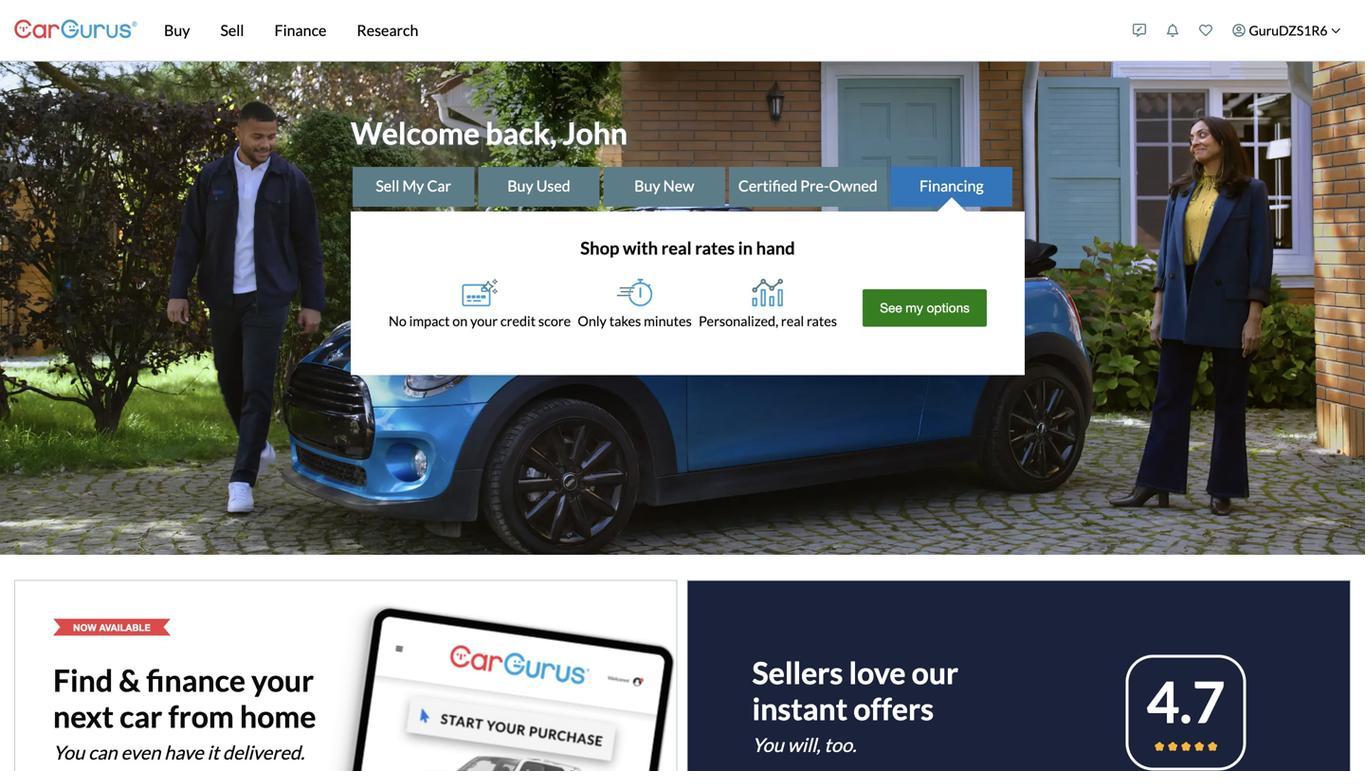 Task type: locate. For each thing, give the bounding box(es) containing it.
it
[[207, 741, 219, 764]]

1 horizontal spatial your
[[470, 313, 498, 329]]

back,
[[486, 115, 557, 151]]

sell
[[220, 21, 244, 39], [376, 176, 400, 195]]

can
[[88, 741, 117, 764]]

gurudzs1r6
[[1250, 22, 1328, 38]]

rates left in
[[695, 238, 735, 259]]

buy left used
[[508, 176, 534, 195]]

your for finance
[[251, 662, 314, 698]]

sellers love our instant offers you will, too.
[[753, 654, 959, 756]]

1 vertical spatial sell
[[376, 176, 400, 195]]

0 vertical spatial sell
[[220, 21, 244, 39]]

your inside find & finance your next car from home you can even have it delivered.
[[251, 662, 314, 698]]

buy
[[164, 21, 190, 39], [508, 176, 534, 195], [635, 176, 661, 195]]

cargurus logo homepage link link
[[14, 3, 138, 57]]

you
[[753, 733, 784, 756], [53, 741, 85, 764]]

0 horizontal spatial sell
[[220, 21, 244, 39]]

your right the on
[[470, 313, 498, 329]]

buy for buy
[[164, 21, 190, 39]]

credit
[[501, 313, 536, 329]]

options
[[927, 300, 970, 315]]

0 horizontal spatial you
[[53, 741, 85, 764]]

buy for buy used
[[508, 176, 534, 195]]

sell my car
[[376, 176, 451, 195]]

0 vertical spatial rates
[[695, 238, 735, 259]]

rates
[[695, 238, 735, 259], [807, 313, 837, 329]]

sell for sell
[[220, 21, 244, 39]]

chevron down image
[[1332, 25, 1341, 35]]

no
[[389, 313, 407, 329]]

cargurus logo homepage link image
[[14, 3, 138, 57]]

real
[[662, 238, 692, 259], [781, 313, 804, 329]]

buy left sell dropdown button
[[164, 21, 190, 39]]

0 vertical spatial real
[[662, 238, 692, 259]]

sell inside dropdown button
[[220, 21, 244, 39]]

your up delivered.
[[251, 662, 314, 698]]

hand
[[756, 238, 795, 259]]

new
[[664, 176, 695, 195]]

my
[[906, 300, 924, 315]]

certified
[[739, 176, 798, 195]]

1 horizontal spatial sell
[[376, 176, 400, 195]]

sell left my
[[376, 176, 400, 195]]

pre-
[[801, 176, 829, 195]]

now
[[73, 621, 97, 633]]

0 vertical spatial your
[[470, 313, 498, 329]]

buy left new
[[635, 176, 661, 195]]

sell right buy dropdown button
[[220, 21, 244, 39]]

2 horizontal spatial buy
[[635, 176, 661, 195]]

1 vertical spatial your
[[251, 662, 314, 698]]

my
[[403, 176, 424, 195]]

0 horizontal spatial buy
[[164, 21, 190, 39]]

add a car review image
[[1133, 24, 1147, 37]]

0 horizontal spatial your
[[251, 662, 314, 698]]

saved cars image
[[1200, 24, 1213, 37]]

your
[[470, 313, 498, 329], [251, 662, 314, 698]]

buy inside dropdown button
[[164, 21, 190, 39]]

takes
[[610, 313, 641, 329]]

1 horizontal spatial rates
[[807, 313, 837, 329]]

1 horizontal spatial you
[[753, 733, 784, 756]]

you left will,
[[753, 733, 784, 756]]

buy button
[[149, 0, 205, 61]]

find & finance your next car from home you can even have it delivered.
[[53, 662, 316, 764]]

menu bar
[[138, 0, 1123, 61]]

sell for sell my car
[[376, 176, 400, 195]]

on
[[453, 313, 468, 329]]

car
[[120, 698, 162, 734]]

user icon image
[[1233, 24, 1246, 37]]

real right with
[[662, 238, 692, 259]]

shop
[[581, 238, 620, 259]]

you left can
[[53, 741, 85, 764]]

rates left see
[[807, 313, 837, 329]]

our
[[912, 654, 959, 691]]

you inside find & finance your next car from home you can even have it delivered.
[[53, 741, 85, 764]]

see my options link
[[863, 289, 987, 327]]

sell button
[[205, 0, 259, 61]]

financing
[[920, 176, 984, 195]]

welcome back, john
[[351, 115, 628, 151]]

1 horizontal spatial buy
[[508, 176, 534, 195]]

1 horizontal spatial real
[[781, 313, 804, 329]]

find
[[53, 662, 113, 698]]

4.7
[[1147, 667, 1226, 735]]

even
[[121, 741, 161, 764]]

research button
[[342, 0, 434, 61]]

in
[[738, 238, 753, 259]]

research
[[357, 21, 419, 39]]

too.
[[825, 733, 857, 756]]

real right personalized,
[[781, 313, 804, 329]]



Task type: vqa. For each thing, say whether or not it's contained in the screenshot.
For
no



Task type: describe. For each thing, give the bounding box(es) containing it.
used
[[537, 176, 571, 195]]

finance button
[[259, 0, 342, 61]]

0 horizontal spatial rates
[[695, 238, 735, 259]]

1 vertical spatial rates
[[807, 313, 837, 329]]

gurudzs1r6 menu
[[1123, 4, 1351, 57]]

see my options
[[880, 300, 970, 315]]

shop with real rates in hand
[[581, 238, 795, 259]]

buy new
[[635, 176, 695, 195]]

owned
[[829, 176, 878, 195]]

instant
[[753, 690, 848, 727]]

john
[[563, 115, 628, 151]]

car
[[427, 176, 451, 195]]

menu bar containing buy
[[138, 0, 1123, 61]]

only takes minutes
[[578, 313, 692, 329]]

gurudzs1r6 button
[[1223, 4, 1351, 57]]

impact
[[409, 313, 450, 329]]

finance
[[275, 21, 327, 39]]

your for on
[[470, 313, 498, 329]]

1 vertical spatial real
[[781, 313, 804, 329]]

personalized,
[[699, 313, 779, 329]]

no impact on your credit score
[[389, 313, 571, 329]]

welcome
[[351, 115, 480, 151]]

see
[[880, 300, 903, 315]]

you inside sellers love our instant offers you will, too.
[[753, 733, 784, 756]]

have
[[164, 741, 204, 764]]

open notifications image
[[1167, 24, 1180, 37]]

love
[[849, 654, 906, 691]]

certified pre-owned
[[739, 176, 878, 195]]

next
[[53, 698, 114, 734]]

now available
[[73, 621, 151, 633]]

0 horizontal spatial real
[[662, 238, 692, 259]]

finance
[[146, 662, 246, 698]]

personalized, real rates
[[699, 313, 837, 329]]

buy used
[[508, 176, 571, 195]]

home
[[240, 698, 316, 734]]

from
[[168, 698, 234, 734]]

minutes
[[644, 313, 692, 329]]

will,
[[788, 733, 821, 756]]

delivered.
[[223, 741, 305, 764]]

sellers
[[753, 654, 843, 691]]

&
[[119, 662, 140, 698]]

score
[[539, 313, 571, 329]]

only
[[578, 313, 607, 329]]

offers
[[854, 690, 934, 727]]

buy for buy new
[[635, 176, 661, 195]]

with
[[623, 238, 658, 259]]

available
[[99, 621, 151, 633]]



